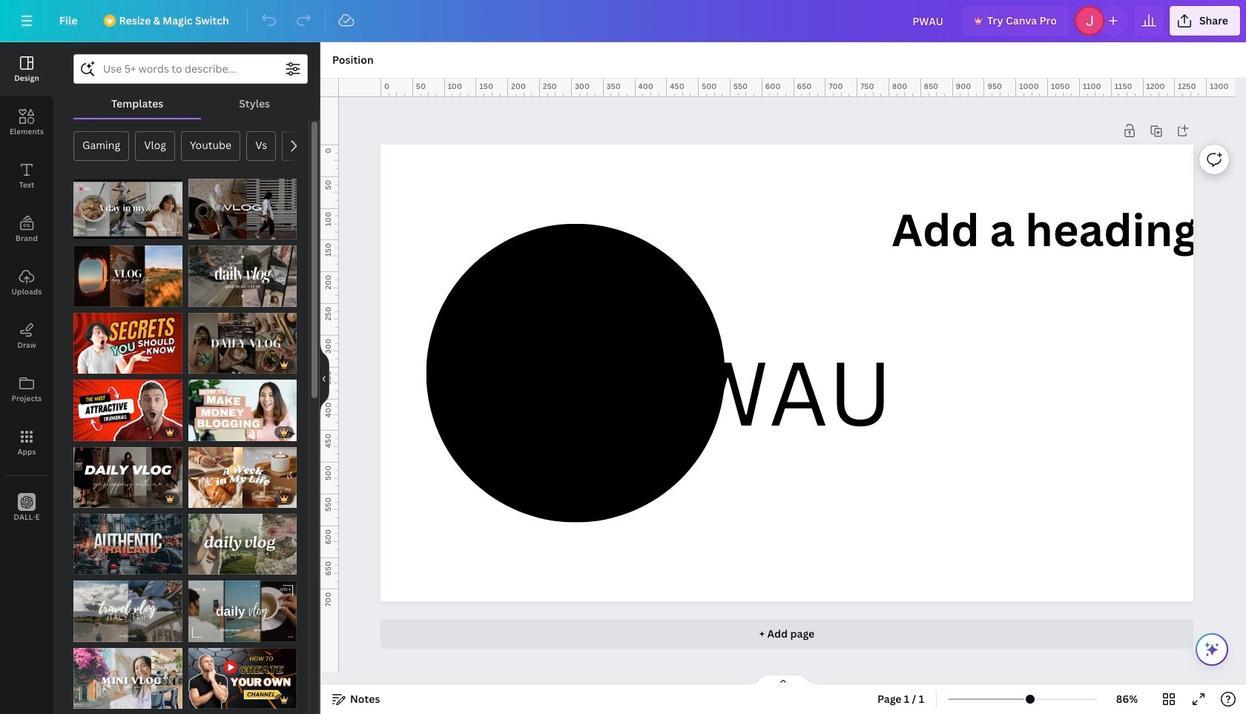 Task type: describe. For each thing, give the bounding box(es) containing it.
big text how to youtube thumbnail group
[[188, 371, 297, 441]]

green white minimalistic simple collage  daily vlog youtube thumbnail image
[[188, 514, 297, 575]]

green white minimalistic simple collage  daily vlog youtube thumbnail group
[[188, 505, 297, 575]]

white simple mini vlog youtube thumbnail image
[[73, 648, 182, 709]]

orange yellow minimalist aesthetic a day in my life travel vlog youtube thumbnail image
[[73, 246, 182, 307]]

Use 5+ words to describe... search field
[[103, 55, 278, 83]]

side panel tab list
[[0, 42, 53, 535]]

orange yellow minimalist aesthetic a day in my life travel vlog youtube thumbnail group
[[73, 237, 182, 307]]

brown and white simple vlog youtube thumbnail group
[[188, 170, 297, 240]]

marketing channel youtube thumbnail group
[[188, 639, 297, 709]]

brown white modern lifestyle vlog youtube thumbnail image
[[188, 313, 297, 374]]

marketing channel youtube thumbnail image
[[188, 648, 297, 709]]

Zoom button
[[1103, 688, 1151, 711]]

dark grey minimalist photo travel youtube thumbnail image
[[73, 514, 182, 575]]

show pages image
[[748, 674, 819, 686]]

most attractive youtube thumbnail group
[[73, 371, 182, 441]]

0 horizontal spatial brown minimalist lifestyle daily vlog youtube thumbnail image
[[73, 179, 182, 240]]

dark grey minimalist photo travel youtube thumbnail group
[[73, 505, 182, 575]]



Task type: locate. For each thing, give the bounding box(es) containing it.
hide image
[[320, 343, 329, 414]]

1 horizontal spatial brown minimalist lifestyle daily vlog youtube thumbnail image
[[188, 581, 297, 642]]

1 vertical spatial brown minimalist lifestyle daily vlog youtube thumbnail group
[[188, 572, 297, 642]]

1 horizontal spatial brown minimalist lifestyle daily vlog youtube thumbnail group
[[188, 572, 297, 642]]

white brown modern playful daily vlog youtube thumbnail image
[[188, 447, 297, 508]]

0 vertical spatial brown minimalist lifestyle daily vlog youtube thumbnail image
[[73, 179, 182, 240]]

main menu bar
[[0, 0, 1246, 42]]

neutral elegant minimalist daily vlog youtube thumbnail group
[[188, 237, 297, 307]]

neutral elegant minimalist daily vlog youtube thumbnail image
[[188, 246, 297, 307]]

0 horizontal spatial brown minimalist lifestyle daily vlog youtube thumbnail group
[[73, 170, 182, 240]]

neutral minimalist travel vlog youtube thumbnail image
[[73, 581, 182, 642]]

brown minimalist lifestyle daily vlog youtube thumbnail image up the 'orange yellow minimalist aesthetic a day in my life travel vlog youtube thumbnail'
[[73, 179, 182, 240]]

brown minimalist lifestyle daily vlog youtube thumbnail group up marketing channel youtube thumbnail
[[188, 572, 297, 642]]

0 vertical spatial brown minimalist lifestyle daily vlog youtube thumbnail group
[[73, 170, 182, 240]]

red colorful tips youtube thumbnail image
[[73, 313, 182, 374]]

white brown modern playful daily vlog youtube thumbnail group
[[188, 438, 297, 508]]

brown white modern lifestyle vlog youtube thumbnail group
[[188, 304, 297, 374]]

brown minimalist lifestyle daily vlog youtube thumbnail group up the 'orange yellow minimalist aesthetic a day in my life travel vlog youtube thumbnail'
[[73, 170, 182, 240]]

brown and white simple vlog youtube thumbnail image
[[188, 179, 297, 240]]

most attractive youtube thumbnail image
[[73, 380, 182, 441]]

brown minimalist lifestyle daily vlog youtube thumbnail image down green white minimalistic simple collage  daily vlog youtube thumbnail
[[188, 581, 297, 642]]

big text how to youtube thumbnail image
[[188, 380, 297, 441]]

neutral minimalist travel vlog youtube thumbnail group
[[73, 572, 182, 642]]

brown black elegant aesthetic fashion vlog youtube thumbnail image
[[73, 447, 182, 508]]

brown black elegant aesthetic fashion vlog youtube thumbnail group
[[73, 438, 182, 508]]

brown minimalist lifestyle daily vlog youtube thumbnail group
[[73, 170, 182, 240], [188, 572, 297, 642]]

brown minimalist lifestyle daily vlog youtube thumbnail image
[[73, 179, 182, 240], [188, 581, 297, 642]]

red colorful tips youtube thumbnail group
[[73, 304, 182, 374]]

canva assistant image
[[1203, 641, 1221, 659]]

Design title text field
[[901, 6, 957, 36]]

1 vertical spatial brown minimalist lifestyle daily vlog youtube thumbnail image
[[188, 581, 297, 642]]

white simple mini vlog youtube thumbnail group
[[73, 639, 182, 709]]



Task type: vqa. For each thing, say whether or not it's contained in the screenshot.
trash link
no



